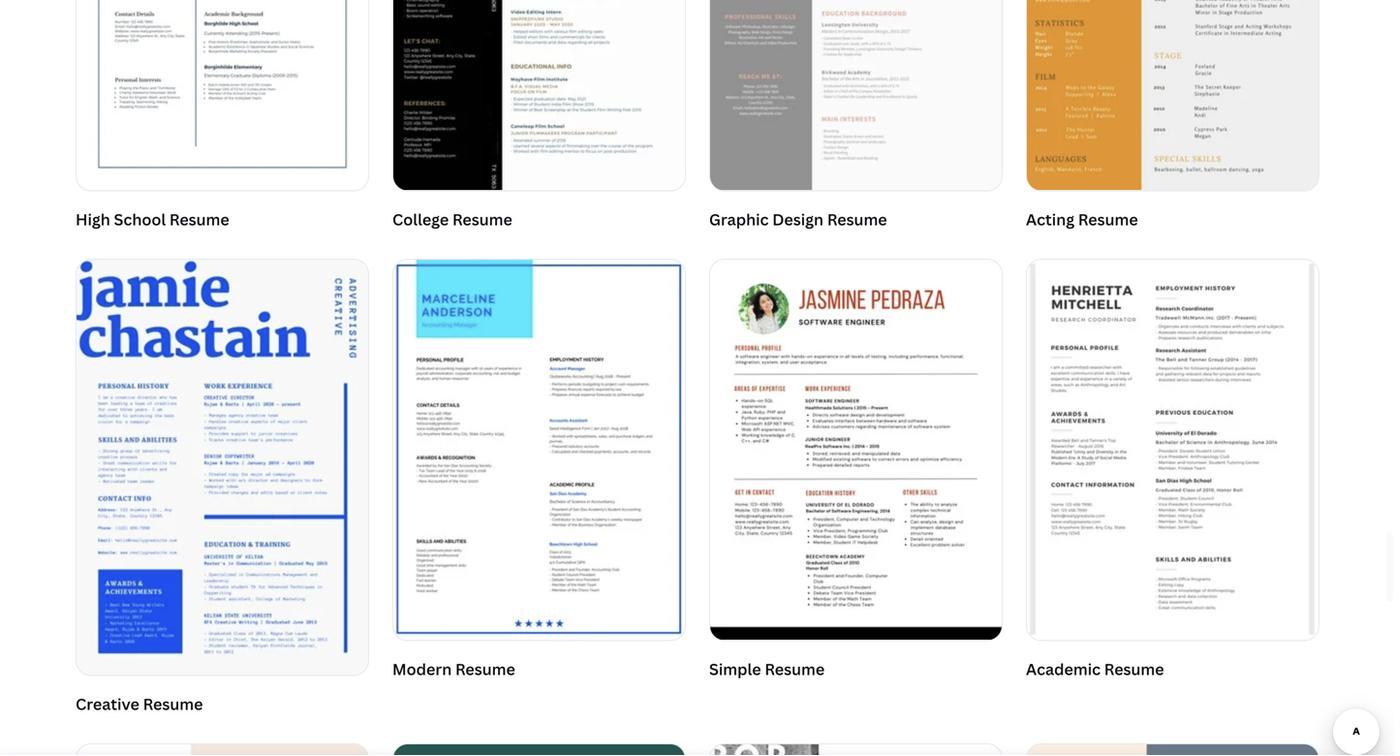 Task type: vqa. For each thing, say whether or not it's contained in the screenshot.
Hide image
no



Task type: locate. For each thing, give the bounding box(es) containing it.
design
[[773, 209, 824, 230]]

resume right creative
[[143, 693, 203, 714]]

graphic design resume image
[[711, 0, 1002, 190]]

creative resume
[[76, 693, 203, 714]]

modern resume link
[[393, 259, 686, 685]]

acting
[[1027, 209, 1075, 230]]

graphic design resume
[[710, 209, 888, 230]]

resume right modern
[[456, 658, 516, 679]]

resume for modern resume
[[456, 658, 516, 679]]

acting resume link
[[1027, 0, 1320, 236]]

graphic
[[710, 209, 769, 230]]

high school resume link
[[76, 0, 369, 236]]

acting resume image
[[1027, 0, 1319, 190]]

college resume
[[393, 209, 513, 230]]

resume for creative resume
[[143, 693, 203, 714]]

resume for acting resume
[[1079, 209, 1139, 230]]

infographic resume image
[[77, 744, 368, 755]]

academic resume image
[[1027, 260, 1319, 640]]

resume for academic resume
[[1105, 658, 1165, 679]]

resume
[[170, 209, 229, 230], [453, 209, 513, 230], [828, 209, 888, 230], [1079, 209, 1139, 230], [456, 658, 516, 679], [765, 658, 825, 679], [1105, 658, 1165, 679], [143, 693, 203, 714]]

resume right academic
[[1105, 658, 1165, 679]]

resume right "acting"
[[1079, 209, 1139, 230]]

high school resume
[[76, 209, 229, 230]]

colorful resume image
[[394, 744, 685, 755]]

graphic design resume link
[[710, 0, 1003, 236]]

resume for college resume
[[453, 209, 513, 230]]

resume right the "simple"
[[765, 658, 825, 679]]

resume right college at top left
[[453, 209, 513, 230]]

simple resume image
[[711, 260, 1002, 640]]

creative
[[76, 693, 139, 714]]

modern resume image
[[394, 260, 685, 640]]



Task type: describe. For each thing, give the bounding box(es) containing it.
modern resume
[[393, 658, 516, 679]]

creative resume link
[[76, 259, 369, 720]]

simple resume
[[710, 658, 825, 679]]

school
[[114, 209, 166, 230]]

academic
[[1027, 658, 1101, 679]]

simple
[[710, 658, 762, 679]]

simple resume link
[[710, 259, 1003, 685]]

modern
[[393, 658, 452, 679]]

academic resume
[[1027, 658, 1165, 679]]

creative resume image
[[77, 260, 368, 675]]

college
[[393, 209, 449, 230]]

scholarship resume image
[[1027, 744, 1319, 755]]

photo resume image
[[711, 744, 1002, 755]]

acting resume
[[1027, 209, 1139, 230]]

resume for simple resume
[[765, 658, 825, 679]]

high school resume image
[[77, 0, 368, 190]]

academic resume link
[[1027, 259, 1320, 685]]

college resume link
[[393, 0, 686, 236]]

high
[[76, 209, 110, 230]]

resume right design
[[828, 209, 888, 230]]

resume right school
[[170, 209, 229, 230]]

college resume image
[[394, 0, 685, 190]]



